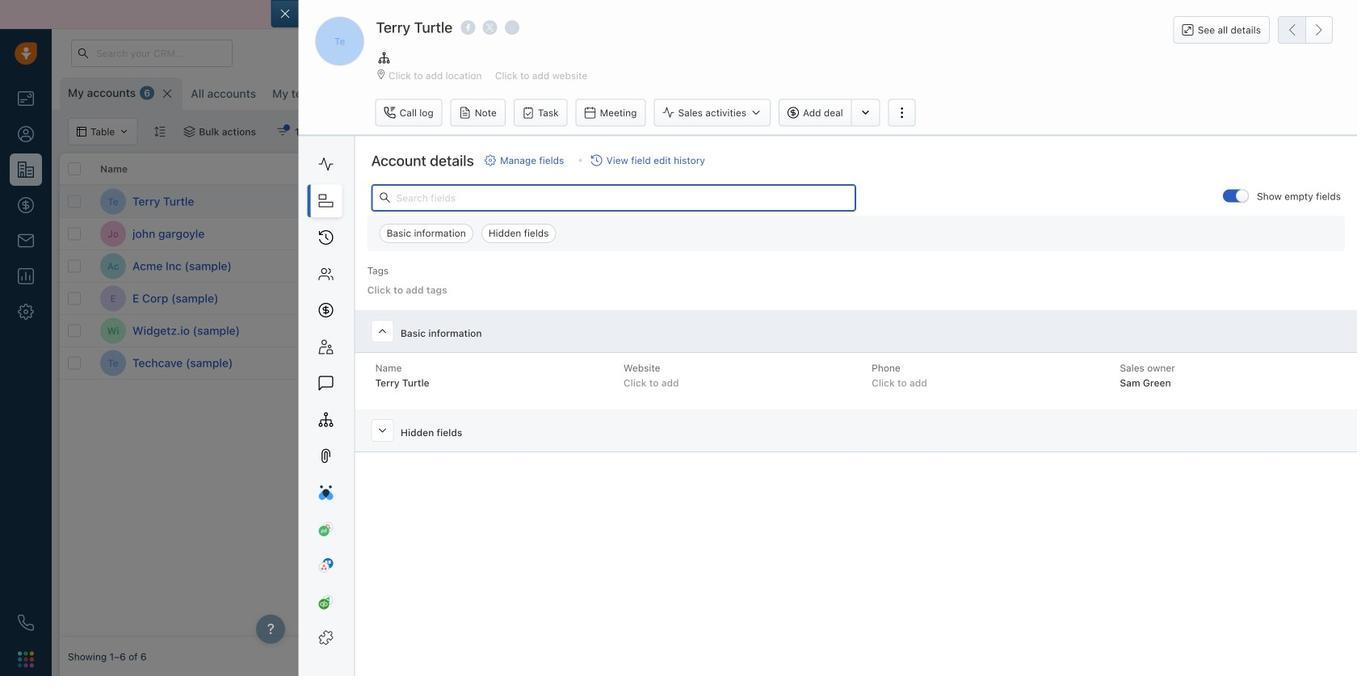 Task type: locate. For each thing, give the bounding box(es) containing it.
freshworks switcher image
[[18, 652, 34, 668]]

row
[[60, 154, 415, 186]]

press space to select this row. row
[[60, 186, 415, 218], [415, 186, 1350, 218], [60, 218, 415, 251], [415, 218, 1350, 251], [60, 251, 415, 283], [415, 251, 1350, 283], [60, 283, 415, 315], [415, 283, 1350, 315], [60, 315, 415, 348], [415, 315, 1350, 348], [60, 348, 415, 380], [415, 348, 1350, 380]]

row group
[[60, 186, 415, 380], [415, 186, 1350, 380]]

dialog
[[271, 0, 1358, 676]]

j image
[[424, 318, 450, 344]]

container_wx8msf4aqz5i3rn1 image
[[277, 126, 288, 137]]

2 row group from the left
[[415, 186, 1350, 380]]

grid
[[60, 152, 1350, 638]]

cell
[[1264, 186, 1350, 217], [1264, 218, 1350, 250], [415, 251, 537, 282], [537, 251, 658, 282], [658, 251, 779, 282], [779, 251, 900, 282], [900, 251, 1022, 282], [1022, 251, 1143, 282], [1143, 251, 1264, 282], [1264, 251, 1350, 282], [1264, 283, 1350, 314], [537, 315, 658, 347], [658, 315, 779, 347], [779, 315, 900, 347], [900, 315, 1022, 347], [1022, 315, 1143, 347], [1143, 315, 1264, 347], [1264, 315, 1350, 347], [1264, 348, 1350, 379]]



Task type: vqa. For each thing, say whether or not it's contained in the screenshot.
Terry in the 'account terry turtle'
no



Task type: describe. For each thing, give the bounding box(es) containing it.
s image
[[424, 350, 450, 376]]

phone image
[[18, 615, 34, 631]]

container_wx8msf4aqz5i3rn1 image
[[184, 126, 195, 137]]

Search fields text field
[[371, 184, 857, 212]]

Search your CRM... text field
[[71, 40, 233, 67]]

phone element
[[10, 607, 42, 639]]

1 row group from the left
[[60, 186, 415, 380]]

j image
[[424, 286, 450, 312]]

close image
[[1333, 11, 1342, 19]]



